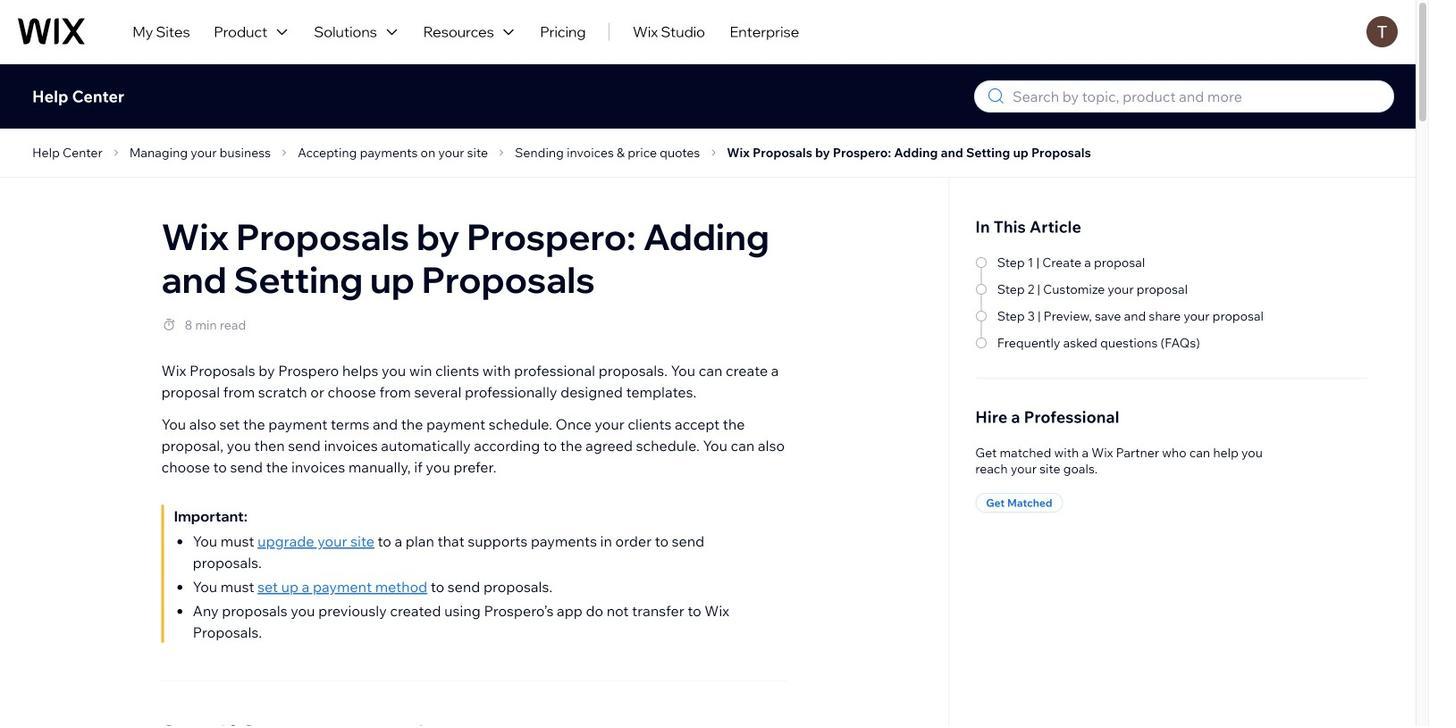 Task type: vqa. For each thing, say whether or not it's contained in the screenshot.
Solutions
no



Task type: locate. For each thing, give the bounding box(es) containing it.
profile image image
[[1366, 16, 1398, 47]]



Task type: describe. For each thing, give the bounding box(es) containing it.
Search by topic, product and more field
[[1007, 81, 1383, 112]]

wix logo, homepage image
[[18, 18, 85, 45]]



